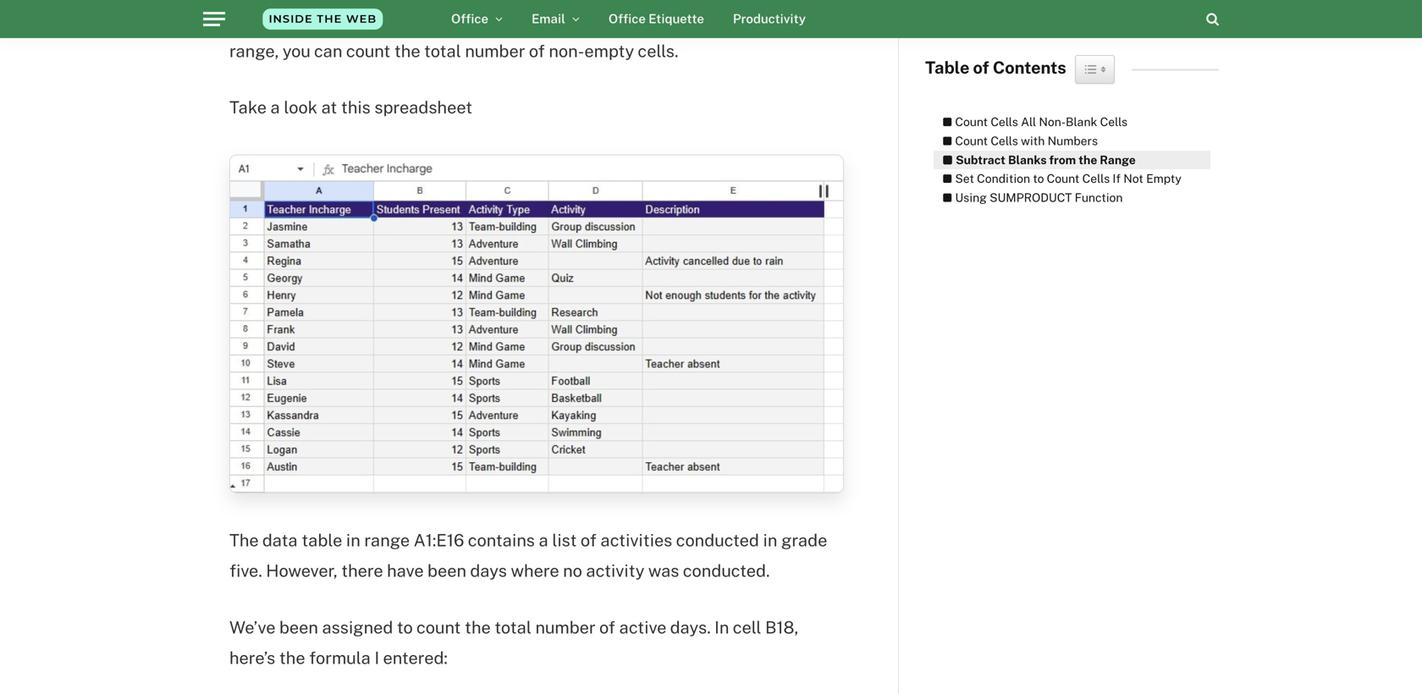 Task type: vqa. For each thing, say whether or not it's contained in the screenshot.
the middle SORT
no



Task type: locate. For each thing, give the bounding box(es) containing it.
to inside count cells all non-blank cells count cells with numbers subtract blanks from the range set condition to count cells if not empty using sumproduct function
[[1033, 172, 1044, 186]]

have
[[387, 561, 424, 581]]

2 vertical spatial count
[[1047, 172, 1080, 186]]

2 office from the left
[[609, 11, 646, 26]]

conducted
[[676, 530, 759, 550]]

gsheets table image
[[229, 154, 844, 494]]

set condition to count cells if not empty link
[[934, 169, 1182, 188]]

1 vertical spatial count
[[955, 134, 988, 148]]

0 vertical spatial the
[[1079, 153, 1097, 167]]

office
[[451, 11, 488, 26], [609, 11, 646, 26]]

been right we've
[[279, 617, 318, 637]]

been inside we've been assigned to count the total number of active days. in cell b18, here's the formula i entered:
[[279, 617, 318, 637]]

2 vertical spatial the
[[279, 648, 305, 668]]

of left "active"
[[599, 617, 615, 637]]

assigned
[[322, 617, 393, 637]]

1 vertical spatial of
[[581, 530, 597, 550]]

function
[[1075, 191, 1123, 205]]

table of contents
[[925, 57, 1066, 77]]

office for office
[[451, 11, 488, 26]]

1 vertical spatial to
[[397, 617, 413, 637]]

0 vertical spatial count
[[955, 115, 988, 129]]

productivity
[[733, 11, 806, 26]]

office for office etiquette
[[609, 11, 646, 26]]

of right list
[[581, 530, 597, 550]]

if
[[1113, 172, 1121, 186]]

1 vertical spatial a
[[539, 530, 548, 550]]

b18,
[[765, 617, 798, 637]]

five.
[[229, 561, 262, 581]]

1 vertical spatial been
[[279, 617, 318, 637]]

0 horizontal spatial office
[[451, 11, 488, 26]]

office left etiquette
[[609, 11, 646, 26]]

office inside "link"
[[451, 11, 488, 26]]

entered:
[[383, 648, 448, 668]]

the
[[1079, 153, 1097, 167], [465, 617, 491, 637], [279, 648, 305, 668]]

office etiquette
[[609, 11, 704, 26]]

1 horizontal spatial office
[[609, 11, 646, 26]]

there
[[341, 561, 383, 581]]

0 vertical spatial a
[[270, 97, 280, 117]]

formula
[[309, 648, 371, 668]]

the down 'numbers'
[[1079, 153, 1097, 167]]

to up entered: on the bottom of the page
[[397, 617, 413, 637]]

1 horizontal spatial the
[[465, 617, 491, 637]]

from
[[1049, 153, 1076, 167]]

in
[[715, 617, 729, 637]]

in right table
[[346, 530, 360, 550]]

cells right blank
[[1100, 115, 1128, 129]]

2 horizontal spatial the
[[1079, 153, 1097, 167]]

the data table in range a1:e16 contains a list of activities conducted in grade five. however, there have been days where no activity was conducted.
[[229, 530, 827, 581]]

the inside count cells all non-blank cells count cells with numbers subtract blanks from the range set condition to count cells if not empty using sumproduct function
[[1079, 153, 1097, 167]]

count cells with numbers link
[[934, 132, 1098, 151]]

2 vertical spatial of
[[599, 617, 615, 637]]

with
[[1021, 134, 1045, 148]]

the left total
[[465, 617, 491, 637]]

been down a1:e16
[[428, 561, 466, 581]]

1 horizontal spatial in
[[763, 530, 777, 550]]

in left grade
[[763, 530, 777, 550]]

0 vertical spatial been
[[428, 561, 466, 581]]

0 horizontal spatial to
[[397, 617, 413, 637]]

office left email
[[451, 11, 488, 26]]

cell
[[733, 617, 761, 637]]

days.
[[670, 617, 711, 637]]

2 horizontal spatial of
[[973, 57, 989, 77]]

0 horizontal spatial been
[[279, 617, 318, 637]]

count
[[955, 115, 988, 129], [955, 134, 988, 148], [1047, 172, 1080, 186]]

in
[[346, 530, 360, 550], [763, 530, 777, 550]]

the right here's
[[279, 648, 305, 668]]

where
[[511, 561, 559, 581]]

0 horizontal spatial of
[[581, 530, 597, 550]]

to down subtract blanks from the range "link"
[[1033, 172, 1044, 186]]

condition
[[977, 172, 1030, 186]]

conducted.
[[683, 561, 770, 581]]

0 vertical spatial to
[[1033, 172, 1044, 186]]

total
[[494, 617, 532, 637]]

1 horizontal spatial been
[[428, 561, 466, 581]]

a
[[270, 97, 280, 117], [539, 530, 548, 550]]

1 horizontal spatial a
[[539, 530, 548, 550]]

to
[[1033, 172, 1044, 186], [397, 617, 413, 637]]

office link
[[437, 0, 517, 38]]

not
[[1124, 172, 1144, 186]]

of
[[973, 57, 989, 77], [581, 530, 597, 550], [599, 617, 615, 637]]

activities
[[601, 530, 672, 550]]

0 horizontal spatial a
[[270, 97, 280, 117]]

0 vertical spatial of
[[973, 57, 989, 77]]

cells left with
[[991, 134, 1018, 148]]

a left look
[[270, 97, 280, 117]]

a left list
[[539, 530, 548, 550]]

all
[[1021, 115, 1036, 129]]

range
[[1100, 153, 1136, 167]]

email
[[532, 11, 565, 26]]

cells
[[991, 115, 1018, 129], [1100, 115, 1128, 129], [991, 134, 1018, 148], [1082, 172, 1110, 186]]

1 office from the left
[[451, 11, 488, 26]]

been
[[428, 561, 466, 581], [279, 617, 318, 637]]

1 horizontal spatial to
[[1033, 172, 1044, 186]]

contents
[[993, 57, 1066, 77]]

table
[[925, 57, 970, 77]]

1 horizontal spatial of
[[599, 617, 615, 637]]

0 horizontal spatial in
[[346, 530, 360, 550]]

of right "table"
[[973, 57, 989, 77]]

at
[[321, 97, 337, 117]]

to inside we've been assigned to count the total number of active days. in cell b18, here's the formula i entered:
[[397, 617, 413, 637]]



Task type: describe. For each thing, give the bounding box(es) containing it.
email link
[[517, 0, 594, 38]]

days
[[470, 561, 507, 581]]

2 in from the left
[[763, 530, 777, 550]]

sumproduct
[[990, 191, 1072, 205]]

0 horizontal spatial the
[[279, 648, 305, 668]]

search image
[[1206, 12, 1219, 26]]

blank
[[1066, 115, 1098, 129]]

subtract
[[956, 153, 1006, 167]]

empty
[[1146, 172, 1182, 186]]

blanks
[[1008, 153, 1047, 167]]

of inside the data table in range a1:e16 contains a list of activities conducted in grade five. however, there have been days where no activity was conducted.
[[581, 530, 597, 550]]

1 in from the left
[[346, 530, 360, 550]]

data
[[262, 530, 298, 550]]

take
[[229, 97, 267, 117]]

take a look at this spreadsheet
[[229, 97, 473, 117]]

productivity link
[[719, 0, 820, 38]]

a1:e16
[[414, 530, 464, 550]]

numbers
[[1048, 134, 1098, 148]]

list
[[552, 530, 577, 550]]

grade
[[781, 530, 827, 550]]

using sumproduct function link
[[934, 188, 1123, 207]]

of inside we've been assigned to count the total number of active days. in cell b18, here's the formula i entered:
[[599, 617, 615, 637]]

range
[[364, 530, 410, 550]]

inside the web image
[[238, 0, 407, 38]]

1 vertical spatial the
[[465, 617, 491, 637]]

using
[[955, 191, 987, 205]]

set
[[955, 172, 974, 186]]

count cells all non-blank cells count cells with numbers subtract blanks from the range set condition to count cells if not empty using sumproduct function
[[955, 115, 1182, 205]]

etiquette
[[649, 11, 704, 26]]

office etiquette link
[[594, 0, 719, 38]]

contains
[[468, 530, 535, 550]]

non-
[[1039, 115, 1066, 129]]

active
[[619, 617, 666, 637]]

count
[[417, 617, 461, 637]]

activity
[[586, 561, 644, 581]]

this
[[341, 97, 371, 117]]

i
[[375, 648, 379, 668]]

cells up count cells with numbers link
[[991, 115, 1018, 129]]

spreadsheet
[[375, 97, 473, 117]]

we've
[[229, 617, 275, 637]]

was
[[648, 561, 679, 581]]

look
[[284, 97, 317, 117]]

no
[[563, 561, 582, 581]]

subtract blanks from the range link
[[934, 151, 1136, 169]]

number
[[535, 617, 596, 637]]

count cells all non-blank cells link
[[934, 113, 1128, 132]]

cells up function
[[1082, 172, 1110, 186]]

we've been assigned to count the total number of active days. in cell b18, here's the formula i entered:
[[229, 617, 798, 668]]

table
[[302, 530, 342, 550]]

however,
[[266, 561, 337, 581]]

the
[[229, 530, 259, 550]]

been inside the data table in range a1:e16 contains a list of activities conducted in grade five. however, there have been days where no activity was conducted.
[[428, 561, 466, 581]]

here's
[[229, 648, 275, 668]]

a inside the data table in range a1:e16 contains a list of activities conducted in grade five. however, there have been days where no activity was conducted.
[[539, 530, 548, 550]]



